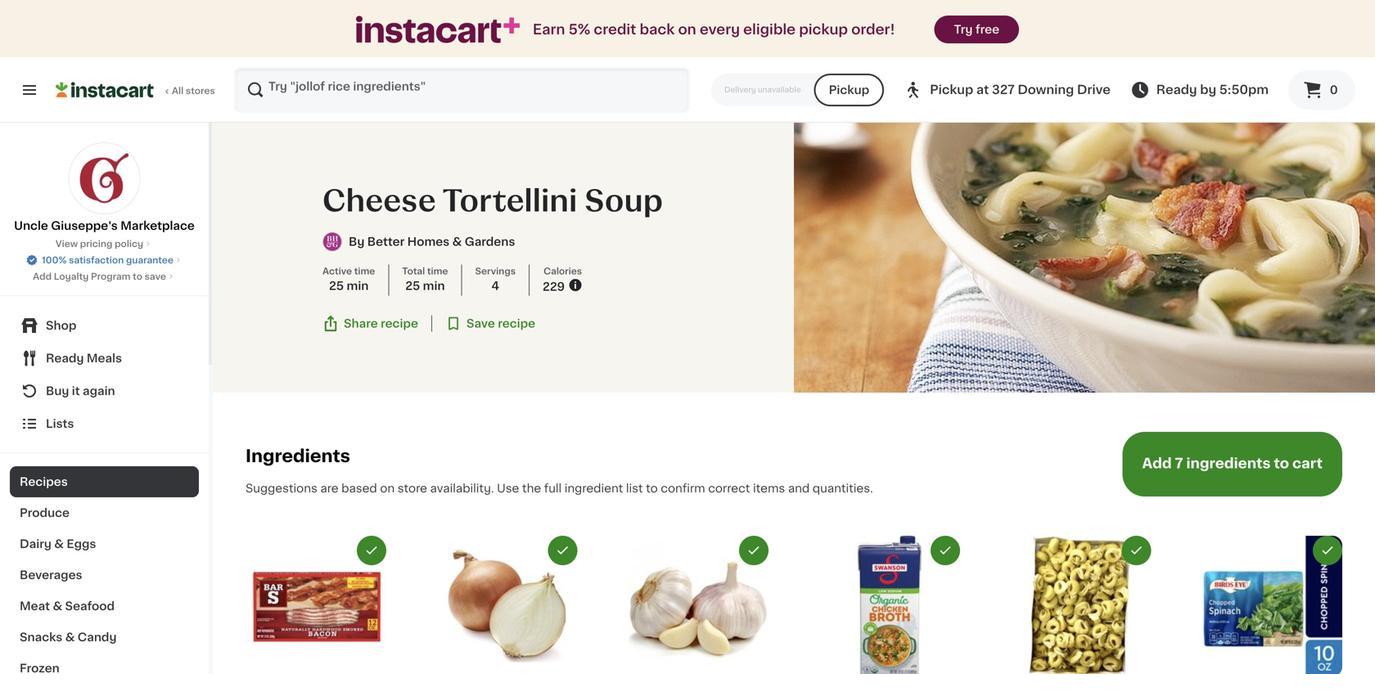 Task type: vqa. For each thing, say whether or not it's contained in the screenshot.
Cables to the top
no



Task type: describe. For each thing, give the bounding box(es) containing it.
dairy & eggs
[[20, 539, 96, 550]]

total time 25 min
[[402, 267, 448, 292]]

eligible
[[743, 23, 796, 36]]

meat
[[20, 601, 50, 612]]

items
[[753, 483, 785, 494]]

add for add 7 ingredients to cart
[[1142, 457, 1172, 471]]

save recipe button
[[445, 316, 535, 332]]

the
[[522, 483, 541, 494]]

0 horizontal spatial on
[[380, 483, 395, 494]]

share
[[344, 318, 378, 330]]

stores
[[186, 86, 215, 95]]

5:50pm
[[1219, 84, 1269, 96]]

save
[[145, 272, 166, 281]]

& right homes
[[452, 236, 462, 248]]

shop
[[46, 320, 76, 332]]

& for candy
[[65, 632, 75, 643]]

gardens
[[465, 236, 515, 248]]

100%
[[42, 256, 67, 265]]

service type group
[[711, 74, 884, 106]]

buy
[[46, 386, 69, 397]]

1 product group from the left
[[246, 536, 386, 674]]

save
[[466, 318, 495, 330]]

eggs
[[67, 539, 96, 550]]

25 for total time 25 min
[[405, 280, 420, 292]]

express icon image
[[356, 16, 520, 43]]

time for total time 25 min
[[427, 267, 448, 276]]

giuseppe's
[[51, 220, 118, 232]]

meat & seafood link
[[10, 591, 199, 622]]

ingredient
[[565, 483, 623, 494]]

3 unselect item image from the left
[[1129, 543, 1144, 558]]

guarantee
[[126, 256, 173, 265]]

candy
[[78, 632, 117, 643]]

and
[[788, 483, 810, 494]]

cheese
[[323, 187, 436, 216]]

servings 4
[[475, 267, 516, 292]]

all stores
[[172, 86, 215, 95]]

back
[[640, 23, 675, 36]]

seafood
[[65, 601, 115, 612]]

suggestions are based on store availability. use the full ingredient list to confirm correct items and quantities.
[[246, 483, 873, 494]]

add for add loyalty program to save
[[33, 272, 52, 281]]

add 7 ingredients to cart
[[1142, 457, 1323, 471]]

availability.
[[430, 483, 494, 494]]

recipe for share recipe
[[381, 318, 418, 330]]

it
[[72, 386, 80, 397]]

downing
[[1018, 84, 1074, 96]]

to for program
[[133, 272, 142, 281]]

by
[[349, 236, 365, 248]]

list
[[626, 483, 643, 494]]

3 product group from the left
[[628, 536, 769, 674]]

recipes
[[20, 476, 68, 488]]

pickup button
[[814, 74, 884, 106]]

0
[[1330, 84, 1338, 96]]

add loyalty program to save link
[[33, 270, 176, 283]]

are
[[320, 483, 339, 494]]

6 product group from the left
[[1202, 536, 1342, 674]]

meals
[[87, 353, 122, 364]]

0 vertical spatial on
[[678, 23, 696, 36]]

25 for active time 25 min
[[329, 280, 344, 292]]

total
[[402, 267, 425, 276]]

suggestions
[[246, 483, 317, 494]]

ready by 5:50pm
[[1156, 84, 1269, 96]]

full
[[544, 483, 562, 494]]

ready by 5:50pm link
[[1130, 80, 1269, 100]]

active
[[323, 267, 352, 276]]

lists
[[46, 418, 74, 430]]

marketplace
[[121, 220, 195, 232]]

to for ingredients
[[1274, 457, 1289, 471]]

store
[[398, 483, 427, 494]]

soup
[[584, 187, 663, 216]]

Search field
[[236, 69, 688, 111]]

satisfaction
[[69, 256, 124, 265]]

pickup for pickup at 327 downing drive
[[930, 84, 973, 96]]

min for active time 25 min
[[347, 280, 369, 292]]



Task type: locate. For each thing, give the bounding box(es) containing it.
1 horizontal spatial time
[[427, 267, 448, 276]]

beverages link
[[10, 560, 199, 591]]

100% satisfaction guarantee
[[42, 256, 173, 265]]

0 horizontal spatial 25
[[329, 280, 344, 292]]

ready for ready by 5:50pm
[[1156, 84, 1197, 96]]

save recipe
[[466, 318, 535, 330]]

product group
[[246, 536, 386, 674], [437, 536, 578, 674], [628, 536, 769, 674], [819, 536, 960, 674], [1010, 536, 1151, 674], [1202, 536, 1342, 674]]

by better homes & gardens
[[349, 236, 515, 248]]

earn 5% credit back on every eligible pickup order!
[[533, 23, 895, 36]]

100% satisfaction guarantee button
[[25, 250, 183, 267]]

add loyalty program to save
[[33, 272, 166, 281]]

time inside the active time 25 min
[[354, 267, 375, 276]]

2 time from the left
[[427, 267, 448, 276]]

0 horizontal spatial time
[[354, 267, 375, 276]]

1 vertical spatial on
[[380, 483, 395, 494]]

buy it again
[[46, 386, 115, 397]]

pickup for pickup
[[829, 84, 869, 96]]

ready down shop
[[46, 353, 84, 364]]

cart
[[1292, 457, 1323, 471]]

at
[[976, 84, 989, 96]]

confirm
[[661, 483, 705, 494]]

recipe right share in the left top of the page
[[381, 318, 418, 330]]

ingredients
[[246, 448, 350, 465]]

recipe
[[381, 318, 418, 330], [498, 318, 535, 330]]

loyalty
[[54, 272, 89, 281]]

on right back in the top left of the page
[[678, 23, 696, 36]]

uncle giuseppe's marketplace link
[[14, 142, 195, 234]]

1 horizontal spatial add
[[1142, 457, 1172, 471]]

to right list
[[646, 483, 658, 494]]

use
[[497, 483, 519, 494]]

ready meals button
[[10, 342, 199, 375]]

4 product group from the left
[[819, 536, 960, 674]]

servings
[[475, 267, 516, 276]]

& for seafood
[[53, 601, 62, 612]]

view
[[56, 239, 78, 248]]

1 horizontal spatial pickup
[[930, 84, 973, 96]]

to
[[133, 272, 142, 281], [1274, 457, 1289, 471], [646, 483, 658, 494]]

1 horizontal spatial recipe
[[498, 318, 535, 330]]

snacks & candy
[[20, 632, 117, 643]]

25 down active
[[329, 280, 344, 292]]

homes
[[407, 236, 450, 248]]

min down active
[[347, 280, 369, 292]]

1 time from the left
[[354, 267, 375, 276]]

cheese tortellini soup image
[[794, 123, 1375, 393]]

beverages
[[20, 570, 82, 581]]

0 horizontal spatial add
[[33, 272, 52, 281]]

1 horizontal spatial to
[[646, 483, 658, 494]]

1 vertical spatial ready
[[46, 353, 84, 364]]

to inside add 7 ingredients to cart button
[[1274, 457, 1289, 471]]

earn
[[533, 23, 565, 36]]

min
[[347, 280, 369, 292], [423, 280, 445, 292]]

0 horizontal spatial ready
[[46, 353, 84, 364]]

0 horizontal spatial unselect item image
[[364, 543, 379, 558]]

to left save
[[133, 272, 142, 281]]

to inside add loyalty program to save link
[[133, 272, 142, 281]]

2 unselect item image from the left
[[938, 543, 953, 558]]

7
[[1175, 457, 1183, 471]]

1 unselect item image from the left
[[555, 543, 570, 558]]

uncle
[[14, 220, 48, 232]]

unselect item image
[[364, 543, 379, 558], [938, 543, 953, 558]]

time inside the total time 25 min
[[427, 267, 448, 276]]

free
[[976, 24, 1000, 35]]

pickup at 327 downing drive button
[[904, 67, 1111, 113]]

to left cart at bottom
[[1274, 457, 1289, 471]]

uncle giuseppe's marketplace
[[14, 220, 195, 232]]

add left 7
[[1142, 457, 1172, 471]]

dairy & eggs link
[[10, 529, 199, 560]]

instacart logo image
[[56, 80, 154, 100]]

produce
[[20, 508, 70, 519]]

min down total
[[423, 280, 445, 292]]

add down 100%
[[33, 272, 52, 281]]

every
[[700, 23, 740, 36]]

5%
[[569, 23, 590, 36]]

& left eggs
[[54, 539, 64, 550]]

correct
[[708, 483, 750, 494]]

view pricing policy link
[[56, 237, 153, 250]]

2 horizontal spatial to
[[1274, 457, 1289, 471]]

5 product group from the left
[[1010, 536, 1151, 674]]

time right active
[[354, 267, 375, 276]]

0 vertical spatial ready
[[1156, 84, 1197, 96]]

recipe inside 'button'
[[381, 318, 418, 330]]

1 25 from the left
[[329, 280, 344, 292]]

on left store
[[380, 483, 395, 494]]

pricing
[[80, 239, 112, 248]]

better
[[367, 236, 405, 248]]

based
[[341, 483, 377, 494]]

by
[[1200, 84, 1216, 96]]

1 vertical spatial to
[[1274, 457, 1289, 471]]

try free
[[954, 24, 1000, 35]]

drive
[[1077, 84, 1111, 96]]

0 button
[[1288, 70, 1356, 110]]

all
[[172, 86, 184, 95]]

25 inside the total time 25 min
[[405, 280, 420, 292]]

recipe right the save
[[498, 318, 535, 330]]

pickup inside 'button'
[[829, 84, 869, 96]]

1 min from the left
[[347, 280, 369, 292]]

unselect item image
[[555, 543, 570, 558], [747, 543, 761, 558], [1129, 543, 1144, 558], [1320, 543, 1335, 558]]

229
[[543, 281, 565, 293]]

0 vertical spatial to
[[133, 272, 142, 281]]

ready left the by
[[1156, 84, 1197, 96]]

credit
[[594, 23, 636, 36]]

tortellini
[[443, 187, 577, 216]]

add
[[33, 272, 52, 281], [1142, 457, 1172, 471]]

view pricing policy
[[56, 239, 143, 248]]

ready meals
[[46, 353, 122, 364]]

all stores link
[[56, 67, 216, 113]]

1 recipe from the left
[[381, 318, 418, 330]]

& for eggs
[[54, 539, 64, 550]]

25 inside the active time 25 min
[[329, 280, 344, 292]]

recipe inside button
[[498, 318, 535, 330]]

ingredients
[[1186, 457, 1271, 471]]

min inside the total time 25 min
[[423, 280, 445, 292]]

1 horizontal spatial on
[[678, 23, 696, 36]]

time right total
[[427, 267, 448, 276]]

4 unselect item image from the left
[[1320, 543, 1335, 558]]

1 vertical spatial add
[[1142, 457, 1172, 471]]

pickup left at
[[930, 84, 973, 96]]

1 horizontal spatial min
[[423, 280, 445, 292]]

pickup
[[930, 84, 973, 96], [829, 84, 869, 96]]

25
[[329, 280, 344, 292], [405, 280, 420, 292]]

1 horizontal spatial 25
[[405, 280, 420, 292]]

4
[[491, 280, 499, 292]]

uncle giuseppe's marketplace logo image
[[68, 142, 140, 214]]

1 horizontal spatial unselect item image
[[938, 543, 953, 558]]

snacks & candy link
[[10, 622, 199, 653]]

25 down total
[[405, 280, 420, 292]]

recipe for save recipe
[[498, 318, 535, 330]]

recipes link
[[10, 467, 199, 498]]

ready inside dropdown button
[[46, 353, 84, 364]]

1 unselect item image from the left
[[364, 543, 379, 558]]

shop link
[[10, 309, 199, 342]]

327
[[992, 84, 1015, 96]]

& left candy
[[65, 632, 75, 643]]

ready for ready meals
[[46, 353, 84, 364]]

pickup inside 'popup button'
[[930, 84, 973, 96]]

& right meat
[[53, 601, 62, 612]]

0 horizontal spatial min
[[347, 280, 369, 292]]

2 vertical spatial to
[[646, 483, 658, 494]]

on
[[678, 23, 696, 36], [380, 483, 395, 494]]

buy it again link
[[10, 375, 199, 408]]

pickup at 327 downing drive
[[930, 84, 1111, 96]]

pickup down order!
[[829, 84, 869, 96]]

share recipe button
[[323, 316, 418, 332]]

2 min from the left
[[423, 280, 445, 292]]

min inside the active time 25 min
[[347, 280, 369, 292]]

program
[[91, 272, 131, 281]]

min for total time 25 min
[[423, 280, 445, 292]]

&
[[452, 236, 462, 248], [54, 539, 64, 550], [53, 601, 62, 612], [65, 632, 75, 643]]

2 unselect item image from the left
[[747, 543, 761, 558]]

0 horizontal spatial to
[[133, 272, 142, 281]]

add inside add 7 ingredients to cart button
[[1142, 457, 1172, 471]]

0 vertical spatial add
[[33, 272, 52, 281]]

active time 25 min
[[323, 267, 375, 292]]

2 25 from the left
[[405, 280, 420, 292]]

0 horizontal spatial pickup
[[829, 84, 869, 96]]

time for active time 25 min
[[354, 267, 375, 276]]

None search field
[[234, 67, 690, 113]]

try
[[954, 24, 973, 35]]

add inside add loyalty program to save link
[[33, 272, 52, 281]]

2 recipe from the left
[[498, 318, 535, 330]]

share recipe
[[344, 318, 418, 330]]

0 horizontal spatial recipe
[[381, 318, 418, 330]]

produce link
[[10, 498, 199, 529]]

1 horizontal spatial ready
[[1156, 84, 1197, 96]]

2 product group from the left
[[437, 536, 578, 674]]



